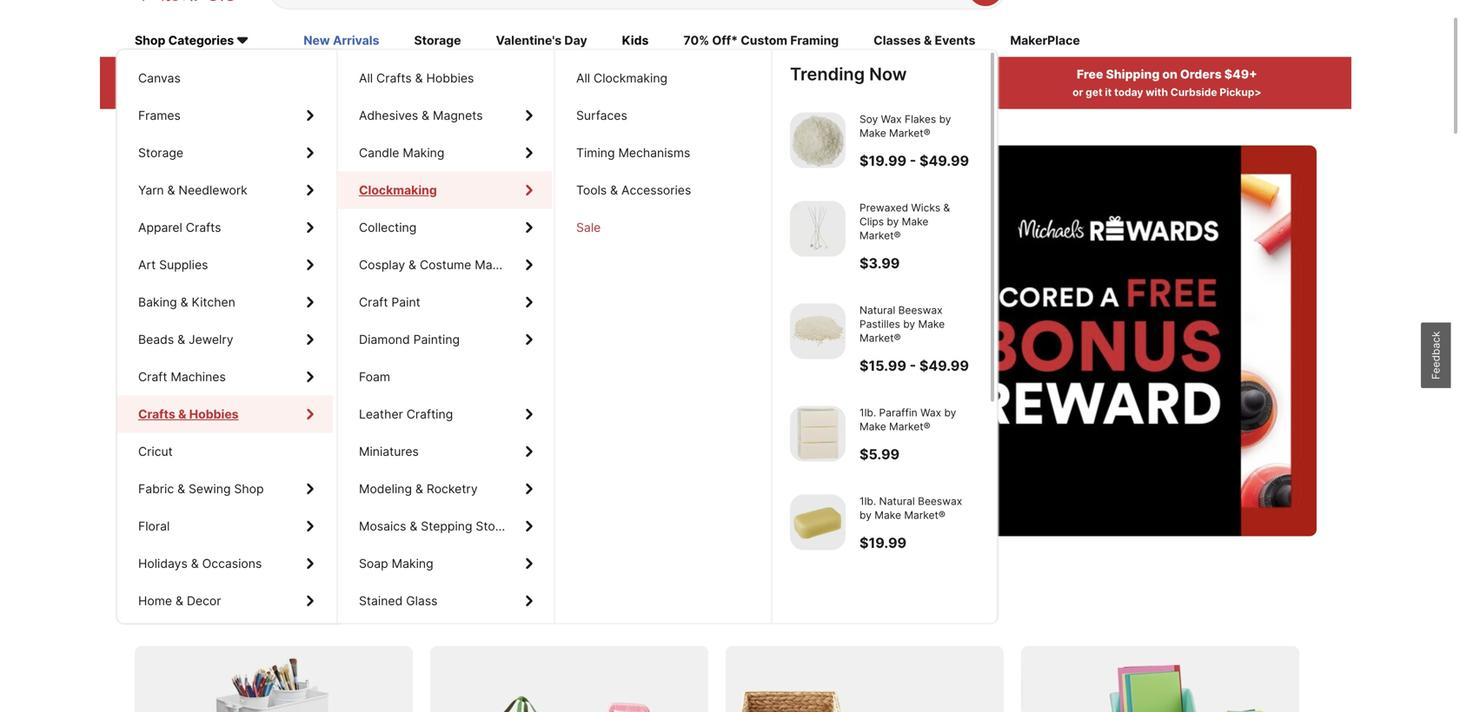 Task type: vqa. For each thing, say whether or not it's contained in the screenshot.
button to increment counter for number stepper icon
no



Task type: describe. For each thing, give the bounding box(es) containing it.
leather
[[359, 407, 403, 422]]

11"
[[845, 509, 859, 522]]

painting
[[413, 332, 460, 347]]

baking & kitchen for 70% off* custom framing
[[138, 295, 235, 310]]

cricut link for new arrivals
[[117, 433, 333, 471]]

your first reward of the year is here, and it's free.
[[169, 328, 661, 354]]

with inside 20% off all regular price purchases with code daily23us. exclusions apply>
[[194, 86, 216, 99]]

art for shop categories
[[138, 258, 156, 272]]

art supplies for kids
[[138, 258, 208, 272]]

floral for 70% off* custom framing
[[138, 519, 170, 534]]

apply>
[[856, 86, 893, 99]]

valentine's day
[[496, 33, 587, 48]]

storage link for 70% off* custom framing
[[117, 134, 333, 172]]

year's
[[311, 263, 428, 316]]

stones
[[476, 519, 516, 534]]

beads & jewelry link for 70% off* custom framing
[[117, 321, 333, 359]]

frames link for valentine's day
[[117, 97, 333, 134]]

hands for 3/8" clock movement kit with black hands by make market®
[[884, 421, 915, 433]]

apparel for 70% off* custom framing
[[138, 220, 182, 235]]

gift
[[438, 263, 508, 316]]

make inside 1/4" clock movement kit by make market®
[[854, 332, 881, 345]]

decor for kids
[[187, 594, 221, 609]]

modeling & rocketry
[[359, 482, 478, 497]]

holidays for storage
[[138, 557, 188, 571]]

craft machines link for valentine's day
[[117, 359, 333, 396]]

daily23us.
[[247, 86, 308, 99]]

classes & events link
[[874, 32, 975, 51]]

yarn & needlework for classes & events
[[138, 183, 247, 198]]

a new year's gift for you
[[169, 263, 657, 316]]

70%
[[683, 33, 709, 48]]

craft inside craft paint link
[[359, 295, 388, 310]]

hobbies for storage
[[188, 407, 236, 422]]

home for shop categories
[[138, 594, 172, 609]]

hobbies for classes & events
[[188, 407, 236, 422]]

by inside 1/4" clock movement kit by make market®
[[839, 332, 851, 345]]

& inside mosaics & stepping stones link
[[410, 519, 418, 534]]

20%
[[190, 67, 217, 82]]

frames link for new arrivals
[[117, 97, 333, 134]]

craft machines for kids
[[138, 370, 226, 385]]

small
[[854, 229, 881, 242]]

sign
[[190, 389, 216, 405]]

3/4" for $9.99
[[830, 216, 851, 228]]

20% off all regular price purchases with code daily23us. exclusions apply>
[[190, 67, 407, 99]]

pickup>
[[1220, 86, 1262, 99]]

floral for shop categories
[[138, 519, 170, 534]]

apparel crafts link for 70% off* custom framing
[[117, 209, 333, 246]]

& inside 'adhesives & magnets' link
[[422, 108, 429, 123]]

day
[[564, 33, 587, 48]]

all for all crafts & hobbies
[[359, 71, 373, 86]]

in
[[732, 67, 744, 82]]

details
[[809, 86, 844, 99]]

beads & jewelry for 70% off* custom framing
[[138, 332, 233, 347]]

modeling
[[359, 482, 412, 497]]

market® inside 1/4" clock movement kit by make market®
[[883, 332, 925, 345]]

craft paint
[[359, 295, 420, 310]]

surfaces
[[576, 108, 627, 123]]

storage for storage
[[138, 146, 183, 160]]

apparel for shop categories
[[138, 220, 182, 235]]

now
[[869, 63, 907, 85]]

frames link for classes & events
[[117, 97, 333, 134]]

off*
[[712, 33, 738, 48]]

collecting link
[[338, 209, 552, 246]]

of
[[344, 328, 364, 354]]

earn
[[681, 67, 708, 82]]

art for storage
[[138, 258, 156, 272]]

sale link
[[555, 209, 769, 246]]

1 vertical spatial on
[[189, 597, 215, 623]]

movement for 3/8" clock movement kit with black hands by make market®
[[885, 407, 937, 419]]

curbside
[[1171, 86, 1217, 99]]

storage link for classes & events
[[117, 134, 333, 172]]

free
[[1077, 67, 1103, 82]]

new arrivals
[[304, 33, 379, 48]]

kids link
[[622, 32, 649, 51]]

craft machines link for storage
[[117, 359, 333, 396]]

needlework for shop categories
[[179, 183, 247, 198]]

home & decor for new arrivals
[[138, 594, 221, 609]]

craft machines link for 70% off* custom framing
[[117, 359, 333, 396]]

beads for classes & events
[[138, 332, 174, 347]]

rocketry
[[427, 482, 478, 497]]

1/4" clock movement kit by make market®
[[839, 318, 960, 345]]

crafts & hobbies for new arrivals
[[138, 407, 236, 422]]

kit for 1/4" clock movement kit by make market®
[[947, 318, 960, 331]]

crafts & hobbies for shop categories
[[138, 407, 236, 422]]

frames for kids
[[138, 108, 181, 123]]

yarn & needlework for 70% off* custom framing
[[138, 183, 247, 198]]

on inside free shipping on orders $49+ or get it today with curbside pickup>
[[1162, 67, 1178, 82]]

cricut for classes & events
[[138, 445, 173, 459]]

collecting
[[359, 220, 417, 235]]

apparel crafts link for storage
[[117, 209, 333, 246]]

apparel for classes & events
[[138, 220, 182, 235]]

shop for valentine's day
[[234, 482, 264, 497]]

yarn & needlework link for shop categories
[[117, 172, 333, 209]]

art supplies for storage
[[138, 258, 208, 272]]

mosaics & stepping stones link
[[338, 508, 552, 545]]

home & decor link for classes & events
[[117, 583, 333, 620]]

floral for new arrivals
[[138, 519, 170, 534]]

art for new arrivals
[[138, 258, 156, 272]]

craft machines for 70% off* custom framing
[[138, 370, 226, 385]]

jewelry for 70% off* custom framing
[[189, 332, 233, 347]]

kitchen for storage
[[192, 295, 235, 310]]

sale
[[576, 220, 601, 235]]

you for when
[[617, 86, 636, 99]]

mosaics & stepping stones
[[359, 519, 516, 534]]

baking for new arrivals
[[138, 295, 177, 310]]

machines for classes & events
[[171, 370, 226, 385]]

for for storage
[[391, 597, 420, 623]]

your
[[659, 86, 682, 99]]

round
[[862, 509, 894, 522]]

holidays & occasions link for storage
[[117, 545, 333, 583]]

tools & accessories
[[576, 183, 691, 198]]

yarn & needlework link for classes & events
[[117, 172, 333, 209]]

miniatures link
[[338, 433, 552, 471]]

adhesives & magnets link
[[338, 97, 552, 134]]

sign in
[[190, 389, 230, 405]]

orders
[[1180, 67, 1222, 82]]

needlework for kids
[[179, 183, 247, 198]]

space.
[[487, 597, 555, 623]]

sewing for storage
[[189, 482, 231, 497]]

home for new arrivals
[[138, 594, 172, 609]]

beads & jewelry link for storage
[[117, 321, 333, 359]]

holidays & occasions for kids
[[138, 557, 262, 571]]

diamond painting link
[[338, 321, 552, 359]]

art supplies link for classes & events
[[117, 246, 333, 284]]

cricut link for 70% off* custom framing
[[117, 433, 333, 471]]

custom
[[741, 33, 788, 48]]

glass
[[406, 594, 438, 609]]

magnets
[[433, 108, 483, 123]]

shipping
[[1106, 67, 1160, 82]]

your
[[169, 328, 214, 354]]

craft machines link for shop categories
[[117, 359, 333, 396]]

craft paint link
[[338, 284, 552, 321]]

the
[[369, 328, 401, 354]]

3/8"
[[830, 407, 851, 419]]

beads for new arrivals
[[138, 332, 174, 347]]

cricut for storage
[[138, 445, 173, 459]]

by inside 11" round clock by make market®
[[927, 509, 940, 522]]

all clockmaking link
[[555, 60, 769, 97]]

baking for 70% off* custom framing
[[138, 295, 177, 310]]

$49+
[[1224, 67, 1257, 82]]

& inside earn 9% in rewards when you use your michaels™ credit card.³ details & apply>
[[846, 86, 853, 99]]

$11.99 for 3/8" clock movement kit with black hands by make market®
[[830, 460, 875, 477]]

trending now
[[790, 63, 907, 85]]

yarn & needlework link for storage
[[117, 172, 333, 209]]

& inside cosplay & costume making link
[[409, 258, 416, 272]]

save
[[135, 597, 184, 623]]

valentine's day link
[[496, 32, 587, 51]]

holidays for valentine's day
[[138, 557, 188, 571]]

with inside free shipping on orders $49+ or get it today with curbside pickup>
[[1146, 86, 1168, 99]]

free.
[[605, 328, 661, 354]]

supplies for 70% off* custom framing
[[159, 258, 208, 272]]

and
[[531, 328, 567, 354]]

& inside tools & accessories link
[[610, 183, 618, 198]]

in
[[219, 389, 230, 405]]

art supplies for valentine's day
[[138, 258, 208, 272]]

timing mechanisms link
[[555, 134, 769, 172]]

by for 3/4" clock movement kit with small hands by make market®
[[918, 229, 930, 242]]

home & decor link for valentine's day
[[117, 583, 333, 620]]

all crafts & hobbies link
[[338, 60, 552, 97]]

fabric & sewing shop for classes & events
[[138, 482, 264, 497]]

apparel crafts for valentine's day
[[138, 220, 221, 235]]

beads & jewelry for storage
[[138, 332, 233, 347]]

costume
[[420, 258, 471, 272]]

apparel crafts for 70% off* custom framing
[[138, 220, 221, 235]]

supplies for classes & events
[[159, 258, 208, 272]]

beads & jewelry for kids
[[138, 332, 233, 347]]

white rolling cart with art supplies image
[[135, 647, 413, 713]]

credit
[[740, 86, 772, 99]]

michaels™
[[685, 86, 738, 99]]

baking for kids
[[138, 295, 177, 310]]

frames link for kids
[[117, 97, 333, 134]]

craft machines for new arrivals
[[138, 370, 226, 385]]

cosplay
[[359, 258, 405, 272]]

creative
[[220, 597, 303, 623]]

1 horizontal spatial new
[[304, 33, 330, 48]]

here,
[[475, 328, 525, 354]]

every
[[425, 597, 482, 623]]

when
[[587, 86, 615, 99]]

foam link
[[338, 359, 552, 396]]

storage link for valentine's day
[[117, 134, 333, 172]]

candle making
[[359, 146, 444, 160]]

three water hyacinth baskets in white, brown and tan image
[[726, 647, 1004, 713]]

$9.99
[[830, 269, 870, 286]]



Task type: locate. For each thing, give the bounding box(es) containing it.
valentine's
[[496, 33, 562, 48]]

$11.99 down 3/4" clock movement kit with black hands by make market®
[[830, 166, 875, 183]]

clock down apply>
[[854, 113, 882, 126]]

on up "curbside"
[[1162, 67, 1178, 82]]

0 horizontal spatial new
[[210, 263, 301, 316]]

black inside 3/4" clock movement kit with black hands by make market®
[[854, 127, 881, 140]]

timing mechanisms
[[576, 146, 690, 160]]

& inside modeling & rocketry link
[[415, 482, 423, 497]]

canvas for shop categories
[[138, 71, 181, 86]]

stained glass
[[359, 594, 438, 609]]

cricut
[[138, 445, 173, 459], [138, 445, 173, 459], [138, 445, 173, 459], [138, 445, 173, 459], [138, 445, 173, 459], [138, 445, 173, 459], [138, 445, 173, 459], [138, 445, 173, 459]]

tools
[[576, 183, 607, 198]]

kit for 3/4" clock movement kit with small hands by make market®
[[940, 216, 953, 228]]

crafts & hobbies link for 70% off* custom framing
[[117, 396, 333, 433]]

baking for classes & events
[[138, 295, 177, 310]]

fabric & sewing shop link for 70% off* custom framing
[[117, 471, 333, 508]]

1 black from the top
[[854, 127, 881, 140]]

movement inside 3/8" clock movement kit with black hands by make market®
[[885, 407, 937, 419]]

floral
[[138, 519, 170, 534], [138, 519, 170, 534], [138, 519, 170, 534], [138, 519, 170, 534], [138, 519, 170, 534], [138, 519, 170, 534], [138, 519, 170, 534], [138, 519, 170, 534]]

0 vertical spatial making
[[403, 146, 444, 160]]

jewelry for shop categories
[[189, 332, 233, 347]]

fabric & sewing shop
[[138, 482, 264, 497], [138, 482, 264, 497], [138, 482, 264, 497], [138, 482, 264, 497], [138, 482, 264, 497], [138, 482, 264, 497], [138, 482, 264, 497], [138, 482, 264, 497]]

storage for classes & events
[[138, 146, 183, 160]]

new up first
[[210, 263, 301, 316]]

2 hands from the top
[[883, 229, 915, 242]]

home & decor link for kids
[[117, 583, 333, 620]]

hobbies for 70% off* custom framing
[[188, 407, 236, 422]]

for down soap making
[[391, 597, 420, 623]]

kitchen for kids
[[192, 295, 235, 310]]

kit inside 1/4" clock movement kit by make market®
[[947, 318, 960, 331]]

holidays & occasions link for 70% off* custom framing
[[117, 545, 333, 583]]

black
[[854, 127, 881, 140], [854, 421, 881, 433]]

1 horizontal spatial on
[[1162, 67, 1178, 82]]

cosplay & costume making link
[[338, 246, 552, 284]]

you
[[617, 86, 636, 99], [585, 263, 657, 316]]

with inside 3/8" clock movement kit with black hands by make market®
[[830, 421, 851, 433]]

arrivals
[[333, 33, 379, 48]]

frames link
[[117, 97, 333, 134], [117, 97, 333, 134], [117, 97, 333, 134], [117, 97, 333, 134], [117, 97, 333, 134], [117, 97, 333, 134], [117, 97, 333, 134], [117, 97, 333, 134]]

baking & kitchen
[[138, 295, 235, 310], [138, 295, 235, 310], [138, 295, 235, 310], [138, 295, 235, 310], [138, 295, 235, 310], [138, 295, 235, 310], [138, 295, 235, 310], [138, 295, 235, 310]]

fabric & sewing shop for kids
[[138, 482, 264, 497]]

framing
[[790, 33, 839, 48]]

hobbies for kids
[[188, 407, 236, 422]]

cricut for new arrivals
[[138, 445, 173, 459]]

accessories
[[621, 183, 691, 198]]

2 black from the top
[[854, 421, 881, 433]]

on right save on the bottom
[[189, 597, 215, 623]]

with down "details"
[[830, 127, 851, 140]]

movement
[[885, 113, 937, 126], [885, 216, 937, 228], [892, 318, 944, 331], [885, 407, 937, 419]]

3/4" up $9.99
[[830, 216, 851, 228]]

new arrivals link
[[304, 32, 379, 51]]

supplies for new arrivals
[[159, 258, 208, 272]]

surfaces link
[[555, 97, 769, 134]]

with down 20%
[[194, 86, 216, 99]]

all up apply> on the top left of page
[[359, 71, 373, 86]]

with inside 3/4" clock movement kit with black hands by make market®
[[830, 127, 851, 140]]

movement for 3/4" clock movement kit with small hands by make market®
[[885, 216, 937, 228]]

colorful plastic storage bins image
[[1021, 647, 1299, 713]]

you up free.
[[585, 263, 657, 316]]

hands inside 3/8" clock movement kit with black hands by make market®
[[884, 421, 915, 433]]

cricut link
[[117, 433, 333, 471], [117, 433, 333, 471], [117, 433, 333, 471], [117, 433, 333, 471], [117, 433, 333, 471], [117, 433, 333, 471], [117, 433, 333, 471], [117, 433, 333, 471]]

2 vertical spatial hands
[[884, 421, 915, 433]]

home for kids
[[138, 594, 172, 609]]

you inside earn 9% in rewards when you use your michaels™ credit card.³ details & apply>
[[617, 86, 636, 99]]

market® inside '3/4" clock movement kit with small hands by make market®'
[[830, 243, 871, 256]]

0 vertical spatial you
[[617, 86, 636, 99]]

clock up small
[[854, 216, 882, 228]]

holiday storage containers image
[[430, 647, 708, 713]]

you for for
[[585, 263, 657, 316]]

1 vertical spatial hands
[[883, 229, 915, 242]]

1 3/4" from the top
[[830, 113, 851, 126]]

is
[[454, 328, 470, 354]]

clock for 3/4" clock movement kit with small hands by make market®
[[854, 216, 882, 228]]

fabric for storage
[[138, 482, 174, 497]]

clockmaking down "candle making"
[[359, 183, 437, 198]]

soap
[[359, 557, 388, 571]]

floral link for 70% off* custom framing
[[117, 508, 333, 545]]

needlework for valentine's day
[[179, 183, 247, 198]]

market® for 3/4" clock movement kit with small hands by make market®
[[830, 243, 871, 256]]

soap making
[[359, 557, 433, 571]]

leather crafting link
[[338, 396, 552, 433]]

3/4" inside '3/4" clock movement kit with small hands by make market®'
[[830, 216, 851, 228]]

miniatures
[[359, 445, 419, 459]]

clock inside 1/4" clock movement kit by make market®
[[861, 318, 889, 331]]

& inside classes & events link
[[924, 33, 932, 48]]

beads & jewelry for valentine's day
[[138, 332, 233, 347]]

art for valentine's day
[[138, 258, 156, 272]]

crafts & hobbies for valentine's day
[[138, 407, 236, 422]]

yarn & needlework link for kids
[[117, 172, 333, 209]]

market® inside 3/8" clock movement kit with black hands by make market®
[[830, 435, 871, 447]]

holidays for 70% off* custom framing
[[138, 557, 188, 571]]

yarn for new arrivals
[[138, 183, 164, 198]]

0 vertical spatial hands
[[884, 127, 915, 140]]

0 horizontal spatial for
[[391, 597, 420, 623]]

crafting
[[407, 407, 453, 422]]

frames for shop categories
[[138, 108, 181, 123]]

frames for new arrivals
[[138, 108, 181, 123]]

$11.99 down 1/4"
[[839, 358, 883, 375]]

holidays & occasions
[[138, 557, 262, 571], [138, 557, 262, 571], [138, 557, 262, 571], [138, 557, 262, 571], [138, 557, 262, 571], [138, 557, 262, 571], [138, 557, 262, 571], [138, 557, 262, 571]]

make for 3/8" clock movement kit with black hands by make market®
[[933, 421, 960, 433]]

2 horizontal spatial all
[[576, 71, 590, 86]]

kit inside '3/4" clock movement kit with small hands by make market®'
[[940, 216, 953, 228]]

yarn & needlework link
[[117, 172, 333, 209], [117, 172, 333, 209], [117, 172, 333, 209], [117, 172, 333, 209], [117, 172, 333, 209], [117, 172, 333, 209], [117, 172, 333, 209], [117, 172, 333, 209]]

beads & jewelry
[[138, 332, 233, 347], [138, 332, 233, 347], [138, 332, 233, 347], [138, 332, 233, 347], [138, 332, 233, 347], [138, 332, 233, 347], [138, 332, 233, 347], [138, 332, 233, 347]]

holidays & occasions for shop categories
[[138, 557, 262, 571]]

adhesives
[[359, 108, 418, 123]]

baking & kitchen link for 70% off* custom framing
[[117, 284, 333, 321]]

all inside "all crafts & hobbies" 'link'
[[359, 71, 373, 86]]

sewing for new arrivals
[[189, 482, 231, 497]]

2 vertical spatial $11.99
[[830, 460, 875, 477]]

yarn & needlework for valentine's day
[[138, 183, 247, 198]]

kit inside 3/4" clock movement kit with black hands by make market®
[[940, 113, 953, 126]]

movement inside 1/4" clock movement kit by make market®
[[892, 318, 944, 331]]

& inside "all crafts & hobbies" 'link'
[[415, 71, 423, 86]]

craft for kids
[[138, 370, 167, 385]]

$11.99 up 11"
[[830, 460, 875, 477]]

art for kids
[[138, 258, 156, 272]]

with for 3/4" clock movement kit with small hands by make market®
[[830, 229, 851, 242]]

0 vertical spatial $11.99
[[830, 166, 875, 183]]

fabric & sewing shop for storage
[[138, 482, 264, 497]]

new up price
[[304, 33, 330, 48]]

year
[[406, 328, 449, 354]]

making
[[403, 146, 444, 160], [475, 258, 517, 272], [392, 557, 433, 571]]

by inside '3/4" clock movement kit with small hands by make market®'
[[918, 229, 930, 242]]

canvas for new arrivals
[[138, 71, 181, 86]]

cricut for 70% off* custom framing
[[138, 445, 173, 459]]

home & decor for 70% off* custom framing
[[138, 594, 221, 609]]

sewing for valentine's day
[[189, 482, 231, 497]]

hobbies for shop categories
[[188, 407, 236, 422]]

kids
[[622, 33, 649, 48]]

reward
[[264, 328, 339, 354]]

crafts & hobbies for storage
[[138, 407, 236, 422]]

decor for new arrivals
[[187, 594, 221, 609]]

apparel crafts
[[138, 220, 221, 235], [138, 220, 221, 235], [138, 220, 221, 235], [138, 220, 221, 235], [138, 220, 221, 235], [138, 220, 221, 235], [138, 220, 221, 235], [138, 220, 221, 235]]

soap making link
[[338, 545, 552, 583]]

hands for 3/4" clock movement kit with small hands by make market®
[[883, 229, 915, 242]]

baking & kitchen for valentine's day
[[138, 295, 235, 310]]

market® inside 3/4" clock movement kit with black hands by make market®
[[830, 141, 871, 153]]

makerplace link
[[1010, 32, 1080, 51]]

rewards
[[746, 67, 799, 82]]

machines for shop categories
[[171, 370, 226, 385]]

3/4" inside 3/4" clock movement kit with black hands by make market®
[[830, 113, 851, 126]]

occasions for valentine's day
[[202, 557, 262, 571]]

all inside all clockmaking link
[[576, 71, 590, 86]]

1 vertical spatial 3/4"
[[830, 216, 851, 228]]

supplies for shop categories
[[159, 258, 208, 272]]

off
[[219, 67, 239, 82]]

you down all clockmaking
[[617, 86, 636, 99]]

make inside 11" round clock by make market®
[[942, 509, 969, 522]]

all right off
[[241, 67, 258, 82]]

cricut link for classes & events
[[117, 433, 333, 471]]

yarn for shop categories
[[138, 183, 164, 198]]

earn 9% in rewards when you use your michaels™ credit card.³ details & apply>
[[587, 67, 893, 99]]

1 vertical spatial clockmaking
[[359, 183, 437, 198]]

1 horizontal spatial all
[[359, 71, 373, 86]]

clock inside '3/4" clock movement kit with small hands by make market®'
[[854, 216, 882, 228]]

yarn for valentine's day
[[138, 183, 164, 198]]

1 horizontal spatial clockmaking
[[594, 71, 668, 86]]

art supplies for shop categories
[[138, 258, 208, 272]]

clock for 1/4" clock movement kit by make market®
[[861, 318, 889, 331]]

2 vertical spatial making
[[392, 557, 433, 571]]

$11.99
[[830, 166, 875, 183], [839, 358, 883, 375], [830, 460, 875, 477]]

0 horizontal spatial clockmaking
[[359, 183, 437, 198]]

by for 3/4" clock movement kit with black hands by make market®
[[918, 127, 930, 140]]

clock right 1/4"
[[861, 318, 889, 331]]

crafts & hobbies link for valentine's day
[[117, 396, 333, 433]]

with
[[194, 86, 216, 99], [1146, 86, 1168, 99], [830, 127, 851, 140], [830, 229, 851, 242], [830, 421, 851, 433]]

0 vertical spatial new
[[304, 33, 330, 48]]

clock inside 11" round clock by make market®
[[897, 509, 924, 522]]

0 vertical spatial for
[[518, 263, 574, 316]]

canvas link
[[117, 60, 333, 97], [117, 60, 333, 97], [117, 60, 333, 97], [117, 60, 333, 97], [117, 60, 333, 97], [117, 60, 333, 97], [117, 60, 333, 97], [117, 60, 333, 97]]

kit inside 3/8" clock movement kit with black hands by make market®
[[940, 407, 953, 419]]

all inside 20% off all regular price purchases with code daily23us. exclusions apply>
[[241, 67, 258, 82]]

0 horizontal spatial all
[[241, 67, 258, 82]]

making up the glass
[[392, 557, 433, 571]]

crafts & hobbies link for new arrivals
[[117, 396, 333, 433]]

3 hands from the top
[[884, 421, 915, 433]]

for up and
[[518, 263, 574, 316]]

frames link for storage
[[117, 97, 333, 134]]

art for classes & events
[[138, 258, 156, 272]]

craft machines for storage
[[138, 370, 226, 385]]

hobbies inside 'link'
[[426, 71, 474, 86]]

apparel crafts link for new arrivals
[[117, 209, 333, 246]]

home for valentine's day
[[138, 594, 172, 609]]

clockmaking
[[594, 71, 668, 86], [359, 183, 437, 198]]

diamond
[[359, 332, 410, 347]]

art supplies
[[138, 258, 208, 272], [138, 258, 208, 272], [138, 258, 208, 272], [138, 258, 208, 272], [138, 258, 208, 272], [138, 258, 208, 272], [138, 258, 208, 272], [138, 258, 208, 272]]

by inside 3/8" clock movement kit with black hands by make market®
[[918, 421, 930, 433]]

leather crafting
[[359, 407, 453, 422]]

foam
[[359, 370, 390, 385]]

today
[[1114, 86, 1143, 99]]

1 vertical spatial for
[[391, 597, 420, 623]]

fabric for classes & events
[[138, 482, 174, 497]]

a
[[169, 263, 200, 316]]

beads for kids
[[138, 332, 174, 347]]

beads
[[138, 332, 174, 347], [138, 332, 174, 347], [138, 332, 174, 347], [138, 332, 174, 347], [138, 332, 174, 347], [138, 332, 174, 347], [138, 332, 174, 347], [138, 332, 174, 347]]

get
[[1086, 86, 1103, 99]]

make inside 3/4" clock movement kit with black hands by make market®
[[933, 127, 960, 140]]

2 3/4" from the top
[[830, 216, 851, 228]]

sewing for shop categories
[[189, 482, 231, 497]]

adhesives & magnets
[[359, 108, 483, 123]]

home & decor for valentine's day
[[138, 594, 221, 609]]

making right costume
[[475, 258, 517, 272]]

by inside 3/4" clock movement kit with black hands by make market®
[[918, 127, 930, 140]]

stepping
[[421, 519, 472, 534]]

apply>
[[367, 86, 403, 99]]

fabric & sewing shop link for kids
[[117, 471, 333, 508]]

frames link for shop categories
[[117, 97, 333, 134]]

craft machines for classes & events
[[138, 370, 226, 385]]

1 horizontal spatial for
[[518, 263, 574, 316]]

hands inside 3/4" clock movement kit with black hands by make market®
[[884, 127, 915, 140]]

free shipping on orders $49+ or get it today with curbside pickup>
[[1073, 67, 1262, 99]]

candle
[[359, 146, 399, 160]]

baking & kitchen for shop categories
[[138, 295, 235, 310]]

save on creative storage for every space.
[[135, 597, 555, 623]]

clock inside 3/8" clock movement kit with black hands by make market®
[[854, 407, 882, 419]]

purchases
[[343, 67, 407, 82]]

stained glass link
[[338, 583, 552, 620]]

classes & events
[[874, 33, 975, 48]]

0 vertical spatial black
[[854, 127, 881, 140]]

clockmaking up use
[[594, 71, 668, 86]]

clock right 'round'
[[897, 509, 924, 522]]

movement inside '3/4" clock movement kit with small hands by make market®'
[[885, 216, 937, 228]]

with right today at top
[[1146, 86, 1168, 99]]

needlework for new arrivals
[[179, 183, 247, 198]]

mechanisms
[[618, 146, 690, 160]]

1 hands from the top
[[884, 127, 915, 140]]

beads & jewelry link for classes & events
[[117, 321, 333, 359]]

clock for 3/8" clock movement kit with black hands by make market®
[[854, 407, 882, 419]]

movement inside 3/4" clock movement kit with black hands by make market®
[[885, 113, 937, 126]]

yarn & needlework for kids
[[138, 183, 247, 198]]

0 vertical spatial 3/4"
[[830, 113, 851, 126]]

baking & kitchen link for classes & events
[[117, 284, 333, 321]]

paint
[[391, 295, 420, 310]]

0 vertical spatial clockmaking
[[594, 71, 668, 86]]

apparel crafts for shop categories
[[138, 220, 221, 235]]

machines for kids
[[171, 370, 226, 385]]

0 vertical spatial on
[[1162, 67, 1178, 82]]

with left small
[[830, 229, 851, 242]]

hands inside '3/4" clock movement kit with small hands by make market®'
[[883, 229, 915, 242]]

make inside 3/8" clock movement kit with black hands by make market®
[[933, 421, 960, 433]]

1 vertical spatial new
[[210, 263, 301, 316]]

floral link for shop categories
[[117, 508, 333, 545]]

with for 3/8" clock movement kit with black hands by make market®
[[830, 421, 851, 433]]

market® inside 11" round clock by make market®
[[845, 523, 887, 536]]

3/4" down "details"
[[830, 113, 851, 126]]

0 horizontal spatial on
[[189, 597, 215, 623]]

machines for storage
[[171, 370, 226, 385]]

clock inside 3/4" clock movement kit with black hands by make market®
[[854, 113, 882, 126]]

crafts inside 'link'
[[376, 71, 412, 86]]

holidays & occasions link for valentine's day
[[117, 545, 333, 583]]

1 vertical spatial making
[[475, 258, 517, 272]]

events
[[935, 33, 975, 48]]

3/4" clock movement kit with black hands by make market®
[[830, 113, 960, 153]]

making down adhesives & magnets
[[403, 146, 444, 160]]

apparel crafts link
[[117, 209, 333, 246], [117, 209, 333, 246], [117, 209, 333, 246], [117, 209, 333, 246], [117, 209, 333, 246], [117, 209, 333, 246], [117, 209, 333, 246], [117, 209, 333, 246]]

timing
[[576, 146, 615, 160]]

apparel crafts link for valentine's day
[[117, 209, 333, 246]]

you scored a free $5 bonus reward image
[[135, 146, 1317, 537]]

with inside '3/4" clock movement kit with small hands by make market®'
[[830, 229, 851, 242]]

make inside '3/4" clock movement kit with small hands by make market®'
[[933, 229, 960, 242]]

home for storage
[[138, 594, 172, 609]]

machines for 70% off* custom framing
[[171, 370, 226, 385]]

1 vertical spatial you
[[585, 263, 657, 316]]

1 vertical spatial $11.99
[[839, 358, 883, 375]]

machines
[[171, 370, 226, 385], [171, 370, 226, 385], [171, 370, 226, 385], [171, 370, 226, 385], [171, 370, 226, 385], [171, 370, 226, 385], [171, 370, 226, 385], [171, 370, 226, 385]]

clock right '3/8"'
[[854, 407, 882, 419]]

apparel crafts for classes & events
[[138, 220, 221, 235]]

fabric & sewing shop link for classes & events
[[117, 471, 333, 508]]

shop
[[135, 33, 165, 48], [234, 482, 264, 497], [234, 482, 264, 497], [234, 482, 264, 497], [234, 482, 264, 497], [234, 482, 264, 497], [234, 482, 264, 497], [234, 482, 264, 497], [234, 482, 264, 497]]

storage link for kids
[[117, 134, 333, 172]]

1 vertical spatial black
[[854, 421, 881, 433]]

with down '3/8"'
[[830, 421, 851, 433]]

black inside 3/8" clock movement kit with black hands by make market®
[[854, 421, 881, 433]]

70% off* custom framing link
[[683, 32, 839, 51]]

candle making link
[[338, 134, 552, 172]]

beads & jewelry for classes & events
[[138, 332, 233, 347]]

apparel crafts for storage
[[138, 220, 221, 235]]

or
[[1073, 86, 1083, 99]]

price
[[309, 67, 340, 82]]

all up when
[[576, 71, 590, 86]]

decor for 70% off* custom framing
[[187, 594, 221, 609]]



